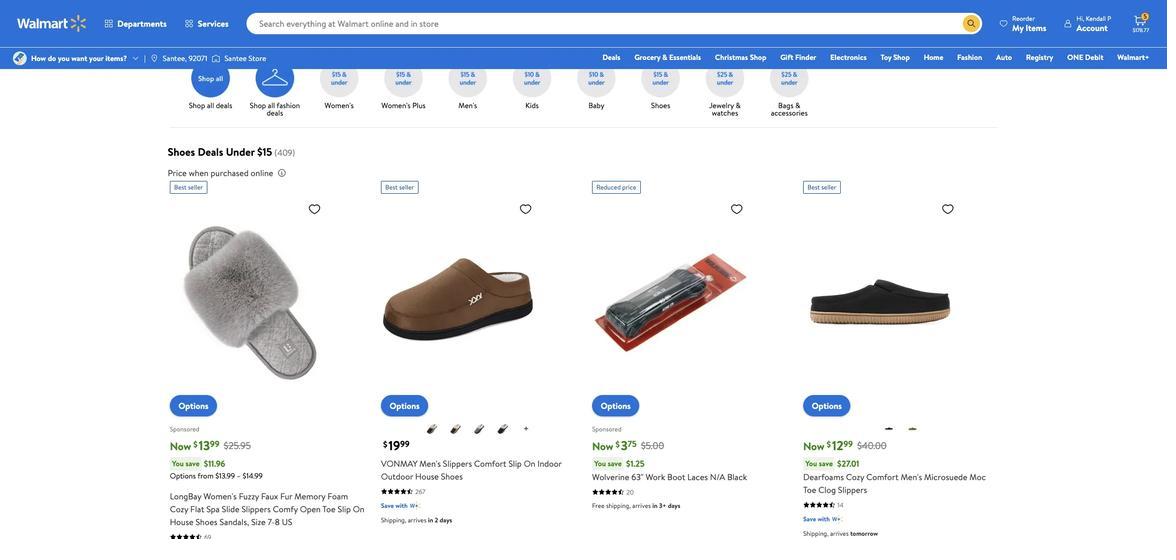 Task type: describe. For each thing, give the bounding box(es) containing it.
on inside vonmay men's slippers comfort slip on indoor outdoor house shoes
[[524, 458, 536, 470]]

shop right christmas
[[750, 52, 767, 63]]

99 for 13
[[210, 439, 220, 450]]

14
[[838, 501, 844, 510]]

shop all deals link
[[183, 59, 239, 111]]

slip inside longbay women's fuzzy faux fur memory foam cozy flat spa slide slippers comfy open toe slip on house shoes sandals, size 7-8 us
[[338, 504, 351, 516]]

cozy inside longbay women's fuzzy faux fur memory foam cozy flat spa slide slippers comfy open toe slip on house shoes sandals, size 7-8 us
[[170, 504, 188, 516]]

you for 13
[[172, 459, 184, 469]]

baby
[[589, 100, 605, 111]]

shoes deals under $15 (409)
[[168, 145, 295, 159]]

13
[[199, 437, 210, 455]]

shop all deals
[[189, 100, 232, 111]]

registry link
[[1022, 51, 1059, 63]]

kendall
[[1086, 14, 1107, 23]]

shop all fashion deals
[[250, 100, 300, 118]]

items
[[1026, 22, 1047, 34]]

save for walmart plus icon
[[804, 515, 817, 524]]

your
[[89, 53, 104, 64]]

seller for $40.00
[[822, 183, 837, 192]]

comfort inside vonmay men's slippers comfort slip on indoor outdoor house shoes
[[474, 458, 507, 470]]

foam
[[328, 491, 348, 503]]

under
[[226, 145, 255, 159]]

black/grey image
[[425, 423, 438, 436]]

hi,
[[1077, 14, 1085, 23]]

gift
[[781, 52, 794, 63]]

1 horizontal spatial deals
[[603, 52, 621, 63]]

3+
[[659, 502, 667, 511]]

best seller for $25.95
[[174, 183, 203, 192]]

one
[[1068, 52, 1084, 63]]

fashion
[[958, 52, 983, 63]]

christmas
[[715, 52, 748, 63]]

best seller for $40.00
[[808, 183, 837, 192]]

boot
[[668, 472, 686, 483]]

dearfoams
[[804, 472, 844, 483]]

vonmay men's slippers comfort slip on indoor outdoor house shoes
[[381, 458, 562, 483]]

from
[[198, 471, 214, 482]]

black image
[[883, 423, 896, 436]]

 image for santee store
[[212, 53, 220, 64]]

shoes inside vonmay men's slippers comfort slip on indoor outdoor house shoes
[[441, 471, 463, 483]]

watches
[[712, 108, 739, 118]]

add to favorites list, dearfoams cozy comfort men's microsuede moc toe clog slippers image
[[942, 202, 955, 216]]

5
[[1144, 12, 1148, 21]]

shipping,
[[606, 502, 631, 511]]

hi, kendall p account
[[1077, 14, 1112, 34]]

(409)
[[274, 147, 295, 158]]

$11.96
[[204, 458, 225, 470]]

 image for how do you want your items?
[[13, 51, 27, 65]]

vonmay
[[381, 458, 418, 470]]

one debit
[[1068, 52, 1104, 63]]

price
[[623, 183, 637, 192]]

microsuede
[[925, 472, 968, 483]]

jewelry
[[710, 100, 734, 111]]

slippers inside vonmay men's slippers comfort slip on indoor outdoor house shoes
[[443, 458, 472, 470]]

n/a
[[710, 472, 726, 483]]

$15
[[257, 145, 272, 159]]

bags & accessories
[[771, 100, 808, 118]]

$25.95
[[224, 440, 251, 453]]

women's plus link
[[376, 59, 432, 111]]

slip inside vonmay men's slippers comfort slip on indoor outdoor house shoes
[[509, 458, 522, 470]]

0 horizontal spatial in
[[428, 516, 433, 525]]

grocery & essentials
[[635, 52, 701, 63]]

jewelry & watches link
[[698, 59, 753, 119]]

save with for walmart plus icon
[[804, 515, 830, 524]]

legal information image
[[278, 169, 286, 177]]

–
[[237, 471, 241, 482]]

1 horizontal spatial in
[[653, 502, 658, 511]]

clear search field text image
[[951, 19, 959, 28]]

shipping, arrives tomorrow
[[804, 529, 878, 539]]

add to favorites list, longbay women's fuzzy faux fur memory foam cozy flat spa slide slippers comfy open toe slip on house shoes sandals, size 7-8 us image
[[308, 202, 321, 216]]

baby link
[[569, 59, 625, 111]]

all for deals
[[207, 100, 214, 111]]

dearfoams cozy comfort men's microsuede moc toe clog slippers image
[[804, 198, 959, 408]]

navy/black image
[[496, 423, 509, 436]]

1 horizontal spatial days
[[668, 502, 681, 511]]

walmart plus image
[[833, 514, 843, 525]]

shop down the shop all image
[[189, 100, 205, 111]]

options link for 19
[[381, 395, 428, 417]]

19
[[389, 437, 400, 455]]

men's link
[[440, 59, 496, 111]]

now $ 13 99 $25.95
[[170, 437, 251, 455]]

electronics link
[[826, 51, 872, 63]]

you for 3
[[595, 459, 606, 469]]

best seller for 19
[[385, 183, 414, 192]]

now for 13
[[170, 439, 191, 454]]

shop all fashion deals link
[[247, 59, 303, 119]]

deals link
[[598, 51, 626, 63]]

women's plus
[[382, 100, 426, 111]]

seller for $25.95
[[188, 183, 203, 192]]

memory
[[295, 491, 326, 503]]

services
[[198, 18, 229, 29]]

walmart image
[[17, 15, 87, 32]]

when
[[189, 167, 209, 179]]

slippers for you save $27.01 dearfoams cozy comfort men's microsuede moc toe clog slippers
[[838, 484, 868, 496]]

account
[[1077, 22, 1108, 34]]

1 vertical spatial deals
[[198, 145, 223, 159]]

save for 13
[[186, 459, 200, 469]]

us
[[282, 517, 293, 528]]

walmart+
[[1118, 52, 1150, 63]]

+
[[524, 423, 529, 436]]

now for 12
[[804, 439, 825, 454]]

santee, 92071
[[163, 53, 207, 64]]

christmas shop link
[[711, 51, 772, 63]]

spa
[[207, 504, 220, 516]]

reorder
[[1013, 14, 1036, 23]]

faux
[[261, 491, 278, 503]]

slippers for longbay women's fuzzy faux fur memory foam cozy flat spa slide slippers comfy open toe slip on house shoes sandals, size 7-8 us
[[242, 504, 271, 516]]

vonmay men's slippers comfort slip on indoor outdoor house shoes image
[[381, 198, 537, 408]]

men's image
[[449, 59, 487, 97]]

options for $5.00
[[601, 400, 631, 412]]

1 horizontal spatial arrives
[[633, 502, 651, 511]]

kids
[[526, 100, 539, 111]]

items?
[[105, 53, 127, 64]]

Walmart Site-Wide search field
[[246, 13, 983, 34]]

toy shop link
[[876, 51, 915, 63]]

shipping, for shipping, arrives in 2 days
[[381, 516, 407, 525]]

$13.99
[[215, 471, 235, 482]]

auto link
[[992, 51, 1017, 63]]

$1.25
[[626, 458, 645, 470]]

Search search field
[[246, 13, 983, 34]]

save inside you save $27.01 dearfoams cozy comfort men's microsuede moc toe clog slippers
[[819, 459, 833, 469]]

|
[[144, 53, 146, 64]]

you save $1.25 wolverine 63" work boot laces n/a black
[[592, 458, 747, 483]]

flat
[[190, 504, 204, 516]]

coffee/brown image
[[449, 423, 462, 436]]

longbay women's fuzzy faux fur memory foam cozy flat spa slide slippers comfy open toe slip on house shoes sandals, size 7-8 us
[[170, 491, 365, 528]]

men's inside vonmay men's slippers comfort slip on indoor outdoor house shoes
[[420, 458, 441, 470]]

comfort inside you save $27.01 dearfoams cozy comfort men's microsuede moc toe clog slippers
[[867, 472, 899, 483]]

fur
[[280, 491, 293, 503]]

shoes image
[[642, 59, 680, 97]]



Task type: locate. For each thing, give the bounding box(es) containing it.
now inside now $ 13 99 $25.95
[[170, 439, 191, 454]]

now $ 12 99 $40.00
[[804, 437, 887, 455]]

$ for 12
[[827, 439, 831, 451]]

options link up 13
[[170, 395, 217, 417]]

0 horizontal spatial house
[[170, 517, 194, 528]]

options link for $25.95
[[170, 395, 217, 417]]

& for bags
[[796, 100, 801, 111]]

0 horizontal spatial arrives
[[408, 516, 427, 525]]

men's down men's image at the top left
[[459, 100, 477, 111]]

1 horizontal spatial you
[[595, 459, 606, 469]]

search image
[[176, 24, 185, 33]]

shoes up price
[[168, 145, 195, 159]]

1 horizontal spatial with
[[818, 515, 830, 524]]

deals inside the shop all fashion deals
[[267, 108, 283, 118]]

walmart+ link
[[1113, 51, 1155, 63]]

options up $ 19 99
[[390, 400, 420, 412]]

my
[[1013, 22, 1024, 34]]

women's inside women's plus link
[[382, 100, 411, 111]]

0 horizontal spatial men's
[[420, 458, 441, 470]]

3 best from the left
[[808, 183, 820, 192]]

save inside you save $11.96 options from $13.99 – $14.99
[[186, 459, 200, 469]]

electronics
[[831, 52, 867, 63]]

1 all from the left
[[207, 100, 214, 111]]

save left walmart plus icon
[[804, 515, 817, 524]]

save up dearfoams
[[819, 459, 833, 469]]

options link for $40.00
[[804, 395, 851, 417]]

toe down "foam"
[[323, 504, 336, 516]]

0 horizontal spatial best
[[174, 183, 187, 192]]

free shipping, arrives in 3+ days
[[592, 502, 681, 511]]

2 you from the left
[[595, 459, 606, 469]]

shop left fashion
[[250, 100, 266, 111]]

options up 13
[[179, 400, 209, 412]]

options inside you save $11.96 options from $13.99 – $14.99
[[170, 471, 196, 482]]

& right 'jewelry' on the top of page
[[736, 100, 741, 111]]

women's inside women's link
[[325, 100, 354, 111]]

0 horizontal spatial now
[[170, 439, 191, 454]]

0 vertical spatial with
[[396, 502, 408, 511]]

now left 13
[[170, 439, 191, 454]]

2 best from the left
[[385, 183, 398, 192]]

None search field
[[155, 0, 1013, 42]]

0 vertical spatial slip
[[509, 458, 522, 470]]

shoes down 'coffee/brown' icon
[[441, 471, 463, 483]]

women's plus image
[[384, 59, 423, 97]]

shoes down spa
[[196, 517, 218, 528]]

$
[[193, 439, 198, 451], [383, 439, 388, 451], [616, 439, 620, 451], [827, 439, 831, 451]]

save with left walmart plus icon
[[804, 515, 830, 524]]

2 vertical spatial men's
[[901, 472, 923, 483]]

2 horizontal spatial men's
[[901, 472, 923, 483]]

grocery
[[635, 52, 661, 63]]

shipping, down clog
[[804, 529, 829, 539]]

0 horizontal spatial save
[[381, 502, 394, 511]]

1 vertical spatial comfort
[[867, 472, 899, 483]]

0 vertical spatial shipping,
[[381, 516, 407, 525]]

2 horizontal spatial best
[[808, 183, 820, 192]]

1 horizontal spatial cozy
[[846, 472, 865, 483]]

deals down the shop all image
[[216, 100, 232, 111]]

2 horizontal spatial &
[[796, 100, 801, 111]]

1 horizontal spatial sponsored
[[592, 425, 622, 434]]

best seller
[[174, 183, 203, 192], [385, 183, 414, 192], [808, 183, 837, 192]]

0 vertical spatial in
[[653, 502, 658, 511]]

days
[[668, 502, 681, 511], [440, 516, 452, 525]]

now left 12
[[804, 439, 825, 454]]

do
[[48, 53, 56, 64]]

3 save from the left
[[819, 459, 833, 469]]

you up wolverine
[[595, 459, 606, 469]]

women's down women's image on the top
[[325, 100, 354, 111]]

arrives
[[633, 502, 651, 511], [408, 516, 427, 525], [831, 529, 849, 539]]

grocery & essentials link
[[630, 51, 706, 63]]

santee,
[[163, 53, 187, 64]]

92071
[[189, 53, 207, 64]]

0 horizontal spatial slip
[[338, 504, 351, 516]]

3 you from the left
[[806, 459, 818, 469]]

$ left 12
[[827, 439, 831, 451]]

0 vertical spatial deals
[[603, 52, 621, 63]]

1 vertical spatial days
[[440, 516, 452, 525]]

women's up spa
[[204, 491, 237, 503]]

2 $ from the left
[[383, 439, 388, 451]]

brown image
[[907, 423, 919, 436]]

men's up 267
[[420, 458, 441, 470]]

cozy down $27.01
[[846, 472, 865, 483]]

slippers inside longbay women's fuzzy faux fur memory foam cozy flat spa slide slippers comfy open toe slip on house shoes sandals, size 7-8 us
[[242, 504, 271, 516]]

0 vertical spatial house
[[415, 471, 439, 483]]

shoes link
[[633, 59, 689, 111]]

men's inside 'link'
[[459, 100, 477, 111]]

toe left clog
[[804, 484, 817, 496]]

99 up $11.96
[[210, 439, 220, 450]]

0 horizontal spatial deals
[[198, 145, 223, 159]]

8
[[275, 517, 280, 528]]

2 horizontal spatial 99
[[844, 439, 853, 450]]

save up from
[[186, 459, 200, 469]]

0 horizontal spatial save with
[[381, 502, 408, 511]]

1 horizontal spatial save with
[[804, 515, 830, 524]]

deals up price when purchased online
[[198, 145, 223, 159]]

women's link
[[311, 59, 367, 111]]

0 vertical spatial slippers
[[443, 458, 472, 470]]

1 vertical spatial slip
[[338, 504, 351, 516]]

save up wolverine
[[608, 459, 622, 469]]

2 vertical spatial slippers
[[242, 504, 271, 516]]

0 vertical spatial on
[[524, 458, 536, 470]]

save
[[381, 502, 394, 511], [804, 515, 817, 524]]

options for $25.95
[[179, 400, 209, 412]]

you inside you save $27.01 dearfoams cozy comfort men's microsuede moc toe clog slippers
[[806, 459, 818, 469]]

1 horizontal spatial now
[[592, 439, 614, 454]]

you up longbay
[[172, 459, 184, 469]]

best for 19
[[385, 183, 398, 192]]

0 horizontal spatial &
[[663, 52, 668, 63]]

free
[[592, 502, 605, 511]]

12
[[832, 437, 844, 455]]

1 vertical spatial shipping,
[[804, 529, 829, 539]]

wolverine 63" work boot laces n/a black image
[[592, 198, 748, 408]]

seller for 19
[[399, 183, 414, 192]]

1 horizontal spatial deals
[[267, 108, 283, 118]]

in left the 2
[[428, 516, 433, 525]]

1 horizontal spatial toe
[[804, 484, 817, 496]]

slide
[[222, 504, 240, 516]]

options link up "black/grey" image
[[381, 395, 428, 417]]

0 horizontal spatial  image
[[13, 51, 27, 65]]

2 horizontal spatial best seller
[[808, 183, 837, 192]]

bags
[[779, 100, 794, 111]]

sponsored for 3
[[592, 425, 622, 434]]

all inside the shop all fashion deals
[[268, 100, 275, 111]]

3 $ from the left
[[616, 439, 620, 451]]

1 now from the left
[[170, 439, 191, 454]]

store
[[249, 53, 266, 64]]

shop all image
[[191, 59, 230, 97]]

1 you from the left
[[172, 459, 184, 469]]

bags & accessories image
[[770, 59, 809, 97]]

3 options link from the left
[[592, 395, 640, 417]]

1 horizontal spatial house
[[415, 471, 439, 483]]

0 horizontal spatial cozy
[[170, 504, 188, 516]]

0 horizontal spatial sponsored
[[170, 425, 199, 434]]

2 sponsored from the left
[[592, 425, 622, 434]]

cozy
[[846, 472, 865, 483], [170, 504, 188, 516]]

save with
[[381, 502, 408, 511], [804, 515, 830, 524]]

1 horizontal spatial women's
[[325, 100, 354, 111]]

fuzzy
[[239, 491, 259, 503]]

1 options link from the left
[[170, 395, 217, 417]]

longbay
[[170, 491, 201, 503]]

1 horizontal spatial slippers
[[443, 458, 472, 470]]

add to favorites list, wolverine 63" work boot laces n/a black image
[[731, 202, 744, 216]]

slip left the indoor
[[509, 458, 522, 470]]

options link for $5.00
[[592, 395, 640, 417]]

best
[[174, 183, 187, 192], [385, 183, 398, 192], [808, 183, 820, 192]]

arrives down walmart plus image
[[408, 516, 427, 525]]

& right grocery
[[663, 52, 668, 63]]

0 horizontal spatial best seller
[[174, 183, 203, 192]]

1 99 from the left
[[210, 439, 220, 450]]

$ left 3
[[616, 439, 620, 451]]

santee
[[225, 53, 247, 64]]

now
[[170, 439, 191, 454], [592, 439, 614, 454], [804, 439, 825, 454]]

 image
[[13, 51, 27, 65], [212, 53, 220, 64]]

0 vertical spatial cozy
[[846, 472, 865, 483]]

1 horizontal spatial comfort
[[867, 472, 899, 483]]

slippers down 'coffee/brown' icon
[[443, 458, 472, 470]]

on left the indoor
[[524, 458, 536, 470]]

1 horizontal spatial 99
[[400, 439, 410, 450]]

2 all from the left
[[268, 100, 275, 111]]

reorder my items
[[1013, 14, 1047, 34]]

1 horizontal spatial save
[[608, 459, 622, 469]]

$ for 3
[[616, 439, 620, 451]]

kids image
[[513, 59, 552, 97]]

men's inside you save $27.01 dearfoams cozy comfort men's microsuede moc toe clog slippers
[[901, 472, 923, 483]]

longbay women's fuzzy faux fur memory foam cozy flat spa slide slippers comfy open toe slip on house shoes sandals, size 7-8 us image
[[170, 198, 325, 408]]

gift finder link
[[776, 51, 822, 63]]

clog
[[819, 484, 836, 496]]

shipping, left the 2
[[381, 516, 407, 525]]

shoes down shoes 'image'
[[651, 100, 671, 111]]

1 best seller from the left
[[174, 183, 203, 192]]

best for $40.00
[[808, 183, 820, 192]]

0 horizontal spatial shipping,
[[381, 516, 407, 525]]

slip down "foam"
[[338, 504, 351, 516]]

women's image
[[320, 59, 359, 97]]

& for grocery
[[663, 52, 668, 63]]

& for jewelry
[[736, 100, 741, 111]]

63"
[[632, 472, 644, 483]]

2 horizontal spatial seller
[[822, 183, 837, 192]]

save for walmart plus image
[[381, 502, 394, 511]]

walmart plus image
[[410, 501, 421, 512]]

women's
[[325, 100, 354, 111], [382, 100, 411, 111], [204, 491, 237, 503]]

1 vertical spatial save with
[[804, 515, 830, 524]]

house down flat
[[170, 517, 194, 528]]

75
[[628, 439, 637, 450]]

wolverine
[[592, 472, 630, 483]]

0 horizontal spatial women's
[[204, 491, 237, 503]]

accessories
[[771, 108, 808, 118]]

deals down the shop all fashion deals "image" on the left
[[267, 108, 283, 118]]

arrives down walmart plus icon
[[831, 529, 849, 539]]

1 vertical spatial house
[[170, 517, 194, 528]]

best for $25.95
[[174, 183, 187, 192]]

& inside bags & accessories
[[796, 100, 801, 111]]

options up 3
[[601, 400, 631, 412]]

$ inside now $ 13 99 $25.95
[[193, 439, 198, 451]]

1 vertical spatial on
[[353, 504, 365, 516]]

1 vertical spatial in
[[428, 516, 433, 525]]

shipping, for shipping, arrives tomorrow
[[804, 529, 829, 539]]

comfy
[[273, 504, 298, 516]]

moc
[[970, 472, 986, 483]]

$ inside the now $ 12 99 $40.00
[[827, 439, 831, 451]]

cozy down longbay
[[170, 504, 188, 516]]

1 horizontal spatial all
[[268, 100, 275, 111]]

0 horizontal spatial toe
[[323, 504, 336, 516]]

deals down walmart site-wide search field
[[603, 52, 621, 63]]

$ left 19
[[383, 439, 388, 451]]

deals inside shop all deals link
[[216, 100, 232, 111]]

with left walmart plus icon
[[818, 515, 830, 524]]

house inside vonmay men's slippers comfort slip on indoor outdoor house shoes
[[415, 471, 439, 483]]

4 $ from the left
[[827, 439, 831, 451]]

2 best seller from the left
[[385, 183, 414, 192]]

slippers up 14 on the right bottom of the page
[[838, 484, 868, 496]]

2 vertical spatial arrives
[[831, 529, 849, 539]]

now inside the now $ 12 99 $40.00
[[804, 439, 825, 454]]

99
[[210, 439, 220, 450], [400, 439, 410, 450], [844, 439, 853, 450]]

search icon image
[[968, 19, 976, 28]]

1 horizontal spatial best
[[385, 183, 398, 192]]

1 vertical spatial with
[[818, 515, 830, 524]]

save
[[186, 459, 200, 469], [608, 459, 622, 469], [819, 459, 833, 469]]

2 now from the left
[[592, 439, 614, 454]]

Search in shoes deals $15 & under search field
[[168, 16, 492, 42]]

now for 3
[[592, 439, 614, 454]]

baby image
[[577, 59, 616, 97]]

save with for walmart plus image
[[381, 502, 408, 511]]

slip
[[509, 458, 522, 470], [338, 504, 351, 516]]

1 horizontal spatial seller
[[399, 183, 414, 192]]

save for 3
[[608, 459, 622, 469]]

comfort down gray/black image
[[474, 458, 507, 470]]

shop inside the shop all fashion deals
[[250, 100, 266, 111]]

reduced
[[597, 183, 621, 192]]

with for walmart plus image
[[396, 502, 408, 511]]

1 horizontal spatial on
[[524, 458, 536, 470]]

2 horizontal spatial slippers
[[838, 484, 868, 496]]

shoes inside longbay women's fuzzy faux fur memory foam cozy flat spa slide slippers comfy open toe slip on house shoes sandals, size 7-8 us
[[196, 517, 218, 528]]

267
[[416, 488, 426, 497]]

slippers inside you save $27.01 dearfoams cozy comfort men's microsuede moc toe clog slippers
[[838, 484, 868, 496]]

0 horizontal spatial with
[[396, 502, 408, 511]]

0 vertical spatial men's
[[459, 100, 477, 111]]

2 99 from the left
[[400, 439, 410, 450]]

1 save from the left
[[186, 459, 200, 469]]

1 horizontal spatial save
[[804, 515, 817, 524]]

house inside longbay women's fuzzy faux fur memory foam cozy flat spa slide slippers comfy open toe slip on house shoes sandals, size 7-8 us
[[170, 517, 194, 528]]

0 horizontal spatial you
[[172, 459, 184, 469]]

$ left 13
[[193, 439, 198, 451]]

price when purchased online
[[168, 167, 273, 179]]

sponsored up 3
[[592, 425, 622, 434]]

1 seller from the left
[[188, 183, 203, 192]]

home
[[924, 52, 944, 63]]

purchased
[[211, 167, 249, 179]]

women's left plus at the top left
[[382, 100, 411, 111]]

sponsored for 13
[[170, 425, 199, 434]]

toy shop
[[881, 52, 910, 63]]

1 vertical spatial men's
[[420, 458, 441, 470]]

now inside now $ 3 75 $5.00
[[592, 439, 614, 454]]

$ 19 99
[[383, 437, 410, 455]]

toe inside you save $27.01 dearfoams cozy comfort men's microsuede moc toe clog slippers
[[804, 484, 817, 496]]

 image left the how
[[13, 51, 27, 65]]

on inside longbay women's fuzzy faux fur memory foam cozy flat spa slide slippers comfy open toe slip on house shoes sandals, size 7-8 us
[[353, 504, 365, 516]]

comfort down "$40.00"
[[867, 472, 899, 483]]

toy
[[881, 52, 892, 63]]

3
[[621, 437, 628, 455]]

days right 3+
[[668, 502, 681, 511]]

1 best from the left
[[174, 183, 187, 192]]

99 inside $ 19 99
[[400, 439, 410, 450]]

you save $27.01 dearfoams cozy comfort men's microsuede moc toe clog slippers
[[804, 458, 986, 496]]

0 vertical spatial days
[[668, 502, 681, 511]]

days right the 2
[[440, 516, 452, 525]]

0 vertical spatial toe
[[804, 484, 817, 496]]

99 inside now $ 13 99 $25.95
[[210, 439, 220, 450]]

0 horizontal spatial comfort
[[474, 458, 507, 470]]

0 horizontal spatial save
[[186, 459, 200, 469]]

all left fashion
[[268, 100, 275, 111]]

arrives for shipping, arrives in 2 days
[[408, 516, 427, 525]]

1 horizontal spatial best seller
[[385, 183, 414, 192]]

options up 12
[[812, 400, 842, 412]]

shop right toy
[[894, 52, 910, 63]]

you up dearfoams
[[806, 459, 818, 469]]

women's for women's plus
[[382, 100, 411, 111]]

shop all fashion deals image
[[256, 59, 294, 97]]

0 horizontal spatial slippers
[[242, 504, 271, 516]]

slippers up 'size' on the bottom
[[242, 504, 271, 516]]

2
[[435, 516, 438, 525]]

3 now from the left
[[804, 439, 825, 454]]

1 vertical spatial arrives
[[408, 516, 427, 525]]

now left 3
[[592, 439, 614, 454]]

99 up $27.01
[[844, 439, 853, 450]]

in left 3+
[[653, 502, 658, 511]]

arrives down 20
[[633, 502, 651, 511]]

you inside 'you save $1.25 wolverine 63" work boot laces n/a black'
[[595, 459, 606, 469]]

3 99 from the left
[[844, 439, 853, 450]]

options link up 12
[[804, 395, 851, 417]]

seller
[[188, 183, 203, 192], [399, 183, 414, 192], [822, 183, 837, 192]]

2 save from the left
[[608, 459, 622, 469]]

 image
[[150, 54, 159, 63]]

4 options link from the left
[[804, 395, 851, 417]]

1 vertical spatial toe
[[323, 504, 336, 516]]

$ inside $ 19 99
[[383, 439, 388, 451]]

options for 19
[[390, 400, 420, 412]]

99 for 12
[[844, 439, 853, 450]]

2 horizontal spatial you
[[806, 459, 818, 469]]

 image right 92071
[[212, 53, 220, 64]]

0 horizontal spatial deals
[[216, 100, 232, 111]]

1 sponsored from the left
[[170, 425, 199, 434]]

women's inside longbay women's fuzzy faux fur memory foam cozy flat spa slide slippers comfy open toe slip on house shoes sandals, size 7-8 us
[[204, 491, 237, 503]]

0 horizontal spatial all
[[207, 100, 214, 111]]

$ inside now $ 3 75 $5.00
[[616, 439, 620, 451]]

$ for 13
[[193, 439, 198, 451]]

& right 'bags'
[[796, 100, 801, 111]]

1 horizontal spatial men's
[[459, 100, 477, 111]]

1 vertical spatial save
[[804, 515, 817, 524]]

& inside jewelry & watches
[[736, 100, 741, 111]]

5 $178.77
[[1133, 12, 1150, 34]]

2 horizontal spatial save
[[819, 459, 833, 469]]

fashion
[[277, 100, 300, 111]]

with left walmart plus image
[[396, 502, 408, 511]]

add to favorites list, vonmay men's slippers comfort slip on indoor outdoor house shoes image
[[520, 202, 532, 216]]

online
[[251, 167, 273, 179]]

1 $ from the left
[[193, 439, 198, 451]]

all down the shop all image
[[207, 100, 214, 111]]

men's left microsuede
[[901, 472, 923, 483]]

2 options link from the left
[[381, 395, 428, 417]]

gray/black image
[[473, 423, 486, 436]]

women's for women's
[[325, 100, 354, 111]]

fashion link
[[953, 51, 988, 63]]

3 best seller from the left
[[808, 183, 837, 192]]

2 horizontal spatial now
[[804, 439, 825, 454]]

options link up 3
[[592, 395, 640, 417]]

christmas shop
[[715, 52, 767, 63]]

2 horizontal spatial women's
[[382, 100, 411, 111]]

options for $40.00
[[812, 400, 842, 412]]

options up longbay
[[170, 471, 196, 482]]

save with left walmart plus image
[[381, 502, 408, 511]]

options link
[[170, 395, 217, 417], [381, 395, 428, 417], [592, 395, 640, 417], [804, 395, 851, 417]]

house up 267
[[415, 471, 439, 483]]

0 vertical spatial arrives
[[633, 502, 651, 511]]

0 horizontal spatial seller
[[188, 183, 203, 192]]

how
[[31, 53, 46, 64]]

slippers
[[443, 458, 472, 470], [838, 484, 868, 496], [242, 504, 271, 516]]

deals
[[603, 52, 621, 63], [198, 145, 223, 159]]

$5.00
[[641, 440, 665, 453]]

99 up vonmay
[[400, 439, 410, 450]]

1 horizontal spatial &
[[736, 100, 741, 111]]

toe inside longbay women's fuzzy faux fur memory foam cozy flat spa slide slippers comfy open toe slip on house shoes sandals, size 7-8 us
[[323, 504, 336, 516]]

all for fashion
[[268, 100, 275, 111]]

you inside you save $11.96 options from $13.99 – $14.99
[[172, 459, 184, 469]]

0 horizontal spatial on
[[353, 504, 365, 516]]

arrives for shipping, arrives tomorrow
[[831, 529, 849, 539]]

0 horizontal spatial 99
[[210, 439, 220, 450]]

3 seller from the left
[[822, 183, 837, 192]]

kids link
[[505, 59, 560, 111]]

99 inside the now $ 12 99 $40.00
[[844, 439, 853, 450]]

0 vertical spatial save
[[381, 502, 394, 511]]

$178.77
[[1133, 26, 1150, 34]]

sponsored up 13
[[170, 425, 199, 434]]

gift finder
[[781, 52, 817, 63]]

2 seller from the left
[[399, 183, 414, 192]]

2 horizontal spatial arrives
[[831, 529, 849, 539]]

jewelry & watches image
[[706, 59, 745, 97]]

on right open
[[353, 504, 365, 516]]

with for walmart plus icon
[[818, 515, 830, 524]]

size
[[251, 517, 266, 528]]

departments button
[[95, 11, 176, 36]]

1 horizontal spatial  image
[[212, 53, 220, 64]]

toe
[[804, 484, 817, 496], [323, 504, 336, 516]]

1 vertical spatial cozy
[[170, 504, 188, 516]]

save inside 'you save $1.25 wolverine 63" work boot laces n/a black'
[[608, 459, 622, 469]]

0 vertical spatial save with
[[381, 502, 408, 511]]

home link
[[919, 51, 949, 63]]

1 vertical spatial slippers
[[838, 484, 868, 496]]

save left walmart plus image
[[381, 502, 394, 511]]

cozy inside you save $27.01 dearfoams cozy comfort men's microsuede moc toe clog slippers
[[846, 472, 865, 483]]



Task type: vqa. For each thing, say whether or not it's contained in the screenshot.
Slide
yes



